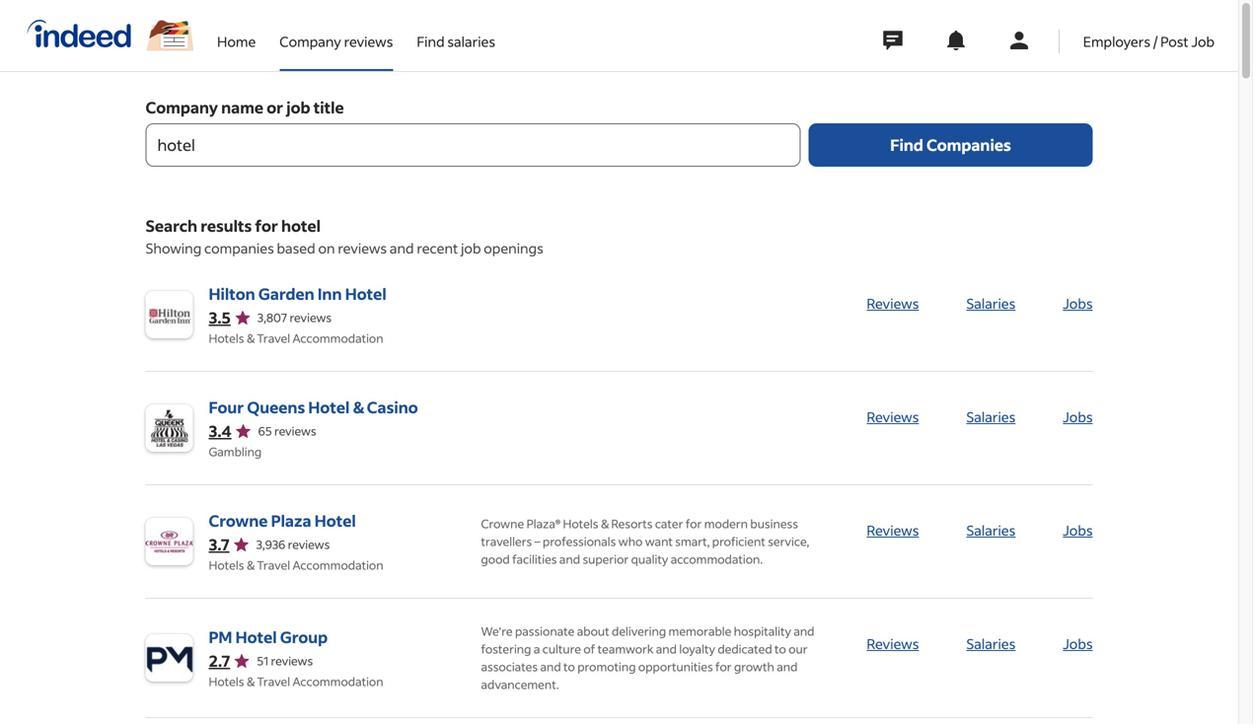 Task type: describe. For each thing, give the bounding box(es) containing it.
our
[[789, 642, 808, 657]]

salaries link for 4th jobs link from the bottom
[[967, 295, 1016, 312]]

for inside crowne plaza® hotels & resorts cater for modern business travellers – professionals who want smart, proficient service, good facilities and superior quality accommodation.
[[686, 516, 702, 532]]

want
[[645, 534, 673, 549]]

pm hotel group
[[209, 627, 328, 647]]

1 salaries from the top
[[967, 295, 1016, 312]]

51 reviews
[[257, 653, 313, 669]]

2.7
[[209, 651, 230, 671]]

3.7
[[209, 534, 230, 555]]

hotel inside "link"
[[345, 284, 387, 304]]

promoting
[[578, 659, 636, 675]]

modern
[[704, 516, 748, 532]]

title
[[314, 97, 344, 117]]

hospitality
[[734, 624, 792, 639]]

based
[[277, 239, 316, 257]]

hotels inside crowne plaza® hotels & resorts cater for modern business travellers – professionals who want smart, proficient service, good facilities and superior quality accommodation.
[[563, 516, 599, 532]]

reviews for third jobs link from the top of the page
[[867, 522, 919, 539]]

showing
[[146, 239, 202, 257]]

messages unread count 0 image
[[880, 21, 906, 60]]

smart,
[[675, 534, 710, 549]]

four queens hotel & casino link
[[209, 396, 450, 419]]

jobs for 4th jobs link from the top
[[1063, 635, 1093, 653]]

a
[[534, 642, 540, 657]]

3,936 reviews
[[256, 537, 330, 552]]

hotel right the plaza at the left of page
[[315, 511, 356, 531]]

travel for garden
[[257, 331, 290, 346]]

salaries link for 4th jobs link from the top
[[967, 635, 1016, 653]]

4 salaries from the top
[[967, 635, 1016, 653]]

memorable
[[669, 624, 732, 639]]

good
[[481, 552, 510, 567]]

Company name or job title field
[[146, 123, 801, 167]]

hotel
[[281, 216, 321, 236]]

1 jobs link from the top
[[1063, 295, 1093, 312]]

home link
[[217, 0, 256, 67]]

salaries
[[448, 33, 496, 50]]

casino
[[367, 397, 418, 418]]

find for find salaries
[[417, 33, 445, 50]]

jobs for 4th jobs link from the bottom
[[1063, 295, 1093, 312]]

travel for hotel
[[257, 674, 290, 689]]

hotels & travel accommodation for plaza
[[209, 558, 384, 573]]

reviews for hilton garden inn hotel
[[290, 310, 332, 325]]

of
[[584, 642, 595, 657]]

3.4
[[209, 421, 232, 441]]

reviews for four queens hotel & casino
[[274, 423, 316, 439]]

queens
[[247, 397, 305, 418]]

3,936
[[256, 537, 286, 552]]

find companies
[[891, 135, 1011, 155]]

crowne for crowne plaza hotel
[[209, 511, 268, 531]]

crowne for crowne plaza® hotels & resorts cater for modern business travellers – professionals who want smart, proficient service, good facilities and superior quality accommodation.
[[481, 516, 524, 532]]

inn
[[318, 284, 342, 304]]

65 reviews
[[258, 423, 316, 439]]

4 jobs link from the top
[[1063, 635, 1093, 653]]

employers
[[1084, 33, 1151, 50]]

home
[[217, 33, 256, 50]]

crowne plaza® hotels & resorts cater for modern business travellers – professionals who want smart, proficient service, good facilities and superior quality accommodation.
[[481, 516, 810, 567]]

hotels for crowne plaza hotel
[[209, 558, 244, 573]]

3,807
[[257, 310, 287, 325]]

accommodation for inn
[[293, 331, 384, 346]]

loyalty
[[679, 642, 716, 657]]

reviews for 4th jobs link from the top
[[867, 635, 919, 653]]

and down culture
[[540, 659, 561, 675]]

find for find companies
[[891, 135, 924, 155]]

for inside 'search results for hotel showing companies based on reviews and recent job openings'
[[255, 216, 278, 236]]

company for company reviews
[[280, 33, 341, 50]]

find salaries
[[417, 33, 496, 50]]

hotel up 65 reviews
[[308, 397, 350, 418]]

hotels for hilton garden inn hotel
[[209, 331, 244, 346]]

job
[[1192, 33, 1215, 50]]

company name or job title
[[146, 97, 344, 117]]

0 vertical spatial to
[[775, 642, 786, 657]]

accommodation.
[[671, 552, 763, 567]]

employers / post job link
[[1084, 0, 1215, 67]]

associates
[[481, 659, 538, 675]]

who
[[619, 534, 643, 549]]

account image
[[1008, 29, 1031, 52]]

employers / post job
[[1084, 33, 1215, 50]]

3,807 reviews
[[257, 310, 332, 325]]

about
[[577, 624, 610, 639]]

crowne plaza hotel link
[[209, 509, 450, 533]]

1 vertical spatial to
[[564, 659, 575, 675]]

and up opportunities
[[656, 642, 677, 657]]

job inside 'search results for hotel showing companies based on reviews and recent job openings'
[[461, 239, 481, 257]]

company reviews
[[280, 33, 393, 50]]

business
[[751, 516, 798, 532]]

and up "our"
[[794, 624, 815, 639]]

hilton garden inn hotel
[[209, 284, 387, 304]]

& inside crowne plaza® hotels & resorts cater for modern business travellers – professionals who want smart, proficient service, good facilities and superior quality accommodation.
[[601, 516, 609, 532]]

65
[[258, 423, 272, 439]]

celebrating black history month image
[[146, 20, 193, 51]]

& for crowne plaza hotel
[[247, 558, 255, 573]]

pm
[[209, 627, 232, 647]]

advancement.
[[481, 677, 559, 692]]

accommodation for group
[[293, 674, 384, 689]]

growth
[[734, 659, 775, 675]]

teamwork
[[598, 642, 654, 657]]

crowne plaza hotel
[[209, 511, 356, 531]]

51
[[257, 653, 269, 669]]

/
[[1154, 33, 1158, 50]]

hilton garden inn hotel link
[[209, 282, 450, 306]]

hilton
[[209, 284, 255, 304]]

delivering
[[612, 624, 666, 639]]

search
[[146, 216, 197, 236]]



Task type: vqa. For each thing, say whether or not it's contained in the screenshot.
THE "NOT INTERESTED" image
no



Task type: locate. For each thing, give the bounding box(es) containing it.
1 vertical spatial hotels & travel accommodation
[[209, 558, 384, 573]]

search results for hotel showing companies based on reviews and recent job openings
[[146, 216, 544, 257]]

reviews for 4th jobs link from the bottom
[[867, 295, 919, 312]]

hotels for pm hotel group
[[209, 674, 244, 689]]

jobs for third jobs link from the top of the page
[[1063, 522, 1093, 539]]

results
[[201, 216, 252, 236]]

reviews for third jobs link from the bottom
[[867, 408, 919, 426]]

1 horizontal spatial to
[[775, 642, 786, 657]]

find inside button
[[891, 135, 924, 155]]

–
[[535, 534, 541, 549]]

superior
[[583, 552, 629, 567]]

1 horizontal spatial for
[[686, 516, 702, 532]]

salaries link for third jobs link from the top of the page
[[967, 522, 1016, 539]]

2 salaries link from the top
[[967, 408, 1016, 426]]

3 hotels & travel accommodation from the top
[[209, 674, 384, 689]]

1 horizontal spatial find
[[891, 135, 924, 155]]

hotels & travel accommodation down 51 reviews
[[209, 674, 384, 689]]

3 jobs from the top
[[1063, 522, 1093, 539]]

to down culture
[[564, 659, 575, 675]]

4 jobs from the top
[[1063, 635, 1093, 653]]

hotels down 3.5
[[209, 331, 244, 346]]

1 vertical spatial find
[[891, 135, 924, 155]]

& left casino
[[353, 397, 364, 418]]

reviews down group
[[271, 653, 313, 669]]

4 reviews from the top
[[867, 635, 919, 653]]

2 horizontal spatial for
[[716, 659, 732, 675]]

job
[[286, 97, 310, 117], [461, 239, 481, 257]]

reviews down hilton garden inn hotel
[[290, 310, 332, 325]]

dedicated
[[718, 642, 772, 657]]

1 vertical spatial travel
[[257, 558, 290, 573]]

4 reviews link from the top
[[867, 635, 919, 653]]

hotel
[[345, 284, 387, 304], [308, 397, 350, 418], [315, 511, 356, 531], [236, 627, 277, 647]]

salaries link for third jobs link from the bottom
[[967, 408, 1016, 426]]

and inside crowne plaza® hotels & resorts cater for modern business travellers – professionals who want smart, proficient service, good facilities and superior quality accommodation.
[[560, 552, 580, 567]]

hotels down 3.7
[[209, 558, 244, 573]]

accommodation down hilton garden inn hotel "link"
[[293, 331, 384, 346]]

notifications unread count 0 image
[[944, 29, 968, 52]]

2 accommodation from the top
[[293, 558, 384, 573]]

1 vertical spatial company
[[146, 97, 218, 117]]

accommodation down pm hotel group link
[[293, 674, 384, 689]]

hotels & travel accommodation for garden
[[209, 331, 384, 346]]

reviews right "on"
[[338, 239, 387, 257]]

3 reviews link from the top
[[867, 522, 919, 539]]

travel for plaza
[[257, 558, 290, 573]]

2 vertical spatial for
[[716, 659, 732, 675]]

and left recent
[[390, 239, 414, 257]]

reviews link for 4th jobs link from the top
[[867, 635, 919, 653]]

reviews for crowne plaza hotel
[[288, 537, 330, 552]]

0 horizontal spatial for
[[255, 216, 278, 236]]

3.5
[[209, 307, 231, 328]]

0 vertical spatial travel
[[257, 331, 290, 346]]

for left hotel
[[255, 216, 278, 236]]

0 vertical spatial for
[[255, 216, 278, 236]]

travel
[[257, 331, 290, 346], [257, 558, 290, 573], [257, 674, 290, 689]]

reviews up the title
[[344, 33, 393, 50]]

& left resorts in the bottom of the page
[[601, 516, 609, 532]]

& down crowne plaza hotel
[[247, 558, 255, 573]]

find left salaries
[[417, 33, 445, 50]]

1 horizontal spatial job
[[461, 239, 481, 257]]

reviews link for third jobs link from the top of the page
[[867, 522, 919, 539]]

plaza
[[271, 511, 311, 531]]

and
[[390, 239, 414, 257], [560, 552, 580, 567], [794, 624, 815, 639], [656, 642, 677, 657], [540, 659, 561, 675], [777, 659, 798, 675]]

2 vertical spatial accommodation
[[293, 674, 384, 689]]

2 hotels & travel accommodation from the top
[[209, 558, 384, 573]]

plaza®
[[527, 516, 561, 532]]

jobs for third jobs link from the bottom
[[1063, 408, 1093, 426]]

we're
[[481, 624, 513, 639]]

3 reviews from the top
[[867, 522, 919, 539]]

2 vertical spatial travel
[[257, 674, 290, 689]]

company left the name
[[146, 97, 218, 117]]

name
[[221, 97, 264, 117]]

0 horizontal spatial find
[[417, 33, 445, 50]]

accommodation
[[293, 331, 384, 346], [293, 558, 384, 573], [293, 674, 384, 689]]

reviews inside 'search results for hotel showing companies based on reviews and recent job openings'
[[338, 239, 387, 257]]

fostering
[[481, 642, 531, 657]]

reviews down the four queens hotel & casino at bottom left
[[274, 423, 316, 439]]

2 reviews link from the top
[[867, 408, 919, 426]]

reviews link for third jobs link from the bottom
[[867, 408, 919, 426]]

1 accommodation from the top
[[293, 331, 384, 346]]

jobs link
[[1063, 295, 1093, 312], [1063, 408, 1093, 426], [1063, 522, 1093, 539], [1063, 635, 1093, 653]]

job right recent
[[461, 239, 481, 257]]

facilities
[[512, 552, 557, 567]]

2 jobs from the top
[[1063, 408, 1093, 426]]

2 vertical spatial hotels & travel accommodation
[[209, 674, 384, 689]]

1 horizontal spatial company
[[280, 33, 341, 50]]

1 hotels & travel accommodation from the top
[[209, 331, 384, 346]]

and down "our"
[[777, 659, 798, 675]]

reviews
[[344, 33, 393, 50], [338, 239, 387, 257], [290, 310, 332, 325], [274, 423, 316, 439], [288, 537, 330, 552], [271, 653, 313, 669]]

crowne up 3.7
[[209, 511, 268, 531]]

hotels up professionals
[[563, 516, 599, 532]]

or
[[267, 97, 283, 117]]

hotel up the 51
[[236, 627, 277, 647]]

openings
[[484, 239, 544, 257]]

on
[[318, 239, 335, 257]]

hotel right inn
[[345, 284, 387, 304]]

hotels
[[209, 331, 244, 346], [563, 516, 599, 532], [209, 558, 244, 573], [209, 674, 244, 689]]

accommodation down the crowne plaza hotel link
[[293, 558, 384, 573]]

hotels & travel accommodation down 3,807 reviews
[[209, 331, 384, 346]]

reviews link for 4th jobs link from the bottom
[[867, 295, 919, 312]]

reviews for pm hotel group
[[271, 653, 313, 669]]

1 horizontal spatial crowne
[[481, 516, 524, 532]]

jobs
[[1063, 295, 1093, 312], [1063, 408, 1093, 426], [1063, 522, 1093, 539], [1063, 635, 1093, 653]]

group
[[280, 627, 328, 647]]

for
[[255, 216, 278, 236], [686, 516, 702, 532], [716, 659, 732, 675]]

1 vertical spatial accommodation
[[293, 558, 384, 573]]

0 vertical spatial company
[[280, 33, 341, 50]]

companies
[[204, 239, 274, 257]]

proficient
[[712, 534, 766, 549]]

2 reviews from the top
[[867, 408, 919, 426]]

find salaries link
[[417, 0, 496, 67]]

culture
[[543, 642, 581, 657]]

resorts
[[611, 516, 653, 532]]

2 jobs link from the top
[[1063, 408, 1093, 426]]

1 vertical spatial job
[[461, 239, 481, 257]]

for down dedicated
[[716, 659, 732, 675]]

3 salaries link from the top
[[967, 522, 1016, 539]]

1 jobs from the top
[[1063, 295, 1093, 312]]

cater
[[655, 516, 683, 532]]

2 travel from the top
[[257, 558, 290, 573]]

garden
[[259, 284, 315, 304]]

reviews down the plaza at the left of page
[[288, 537, 330, 552]]

pm hotel group link
[[209, 626, 450, 649]]

1 vertical spatial for
[[686, 516, 702, 532]]

recent
[[417, 239, 458, 257]]

3 accommodation from the top
[[293, 674, 384, 689]]

hotels & travel accommodation
[[209, 331, 384, 346], [209, 558, 384, 573], [209, 674, 384, 689]]

crowne up travellers
[[481, 516, 524, 532]]

3 salaries from the top
[[967, 522, 1016, 539]]

0 vertical spatial job
[[286, 97, 310, 117]]

& for pm hotel group
[[247, 674, 255, 689]]

company up the title
[[280, 33, 341, 50]]

4 salaries link from the top
[[967, 635, 1016, 653]]

hotels & travel accommodation for hotel
[[209, 674, 384, 689]]

we're passionate about delivering memorable hospitality and fostering a culture of teamwork and loyalty dedicated to our associates and to promoting opportunities for growth and advancement.
[[481, 624, 815, 692]]

to left "our"
[[775, 642, 786, 657]]

1 reviews from the top
[[867, 295, 919, 312]]

gambling
[[209, 444, 262, 459]]

& down pm hotel group
[[247, 674, 255, 689]]

find companies button
[[809, 123, 1093, 167]]

travel down 3,936
[[257, 558, 290, 573]]

0 vertical spatial accommodation
[[293, 331, 384, 346]]

for inside we're passionate about delivering memorable hospitality and fostering a culture of teamwork and loyalty dedicated to our associates and to promoting opportunities for growth and advancement.
[[716, 659, 732, 675]]

company for company name or job title
[[146, 97, 218, 117]]

passionate
[[515, 624, 575, 639]]

1 reviews link from the top
[[867, 295, 919, 312]]

2 salaries from the top
[[967, 408, 1016, 426]]

companies
[[927, 135, 1011, 155]]

& down hilton
[[247, 331, 255, 346]]

accommodation for hotel
[[293, 558, 384, 573]]

and down professionals
[[560, 552, 580, 567]]

four
[[209, 397, 244, 418]]

1 salaries link from the top
[[967, 295, 1016, 312]]

hotels down 2.7
[[209, 674, 244, 689]]

0 horizontal spatial company
[[146, 97, 218, 117]]

travel down the 3,807
[[257, 331, 290, 346]]

salaries
[[967, 295, 1016, 312], [967, 408, 1016, 426], [967, 522, 1016, 539], [967, 635, 1016, 653]]

quality
[[631, 552, 669, 567]]

service,
[[768, 534, 810, 549]]

travellers
[[481, 534, 532, 549]]

reviews link
[[867, 295, 919, 312], [867, 408, 919, 426], [867, 522, 919, 539], [867, 635, 919, 653]]

professionals
[[543, 534, 616, 549]]

for up smart,
[[686, 516, 702, 532]]

to
[[775, 642, 786, 657], [564, 659, 575, 675]]

3 travel from the top
[[257, 674, 290, 689]]

job right or
[[286, 97, 310, 117]]

and inside 'search results for hotel showing companies based on reviews and recent job openings'
[[390, 239, 414, 257]]

find left the companies
[[891, 135, 924, 155]]

& for hilton garden inn hotel
[[247, 331, 255, 346]]

1 travel from the top
[[257, 331, 290, 346]]

crowne
[[209, 511, 268, 531], [481, 516, 524, 532]]

four queens hotel & casino
[[209, 397, 418, 418]]

company reviews link
[[280, 0, 393, 67]]

0 horizontal spatial job
[[286, 97, 310, 117]]

post
[[1161, 33, 1189, 50]]

3 jobs link from the top
[[1063, 522, 1093, 539]]

travel down the 51
[[257, 674, 290, 689]]

crowne inside crowne plaza® hotels & resorts cater for modern business travellers – professionals who want smart, proficient service, good facilities and superior quality accommodation.
[[481, 516, 524, 532]]

0 horizontal spatial crowne
[[209, 511, 268, 531]]

0 vertical spatial hotels & travel accommodation
[[209, 331, 384, 346]]

opportunities
[[639, 659, 713, 675]]

0 horizontal spatial to
[[564, 659, 575, 675]]

hotels & travel accommodation down 3,936 reviews
[[209, 558, 384, 573]]

0 vertical spatial find
[[417, 33, 445, 50]]

company
[[280, 33, 341, 50], [146, 97, 218, 117]]



